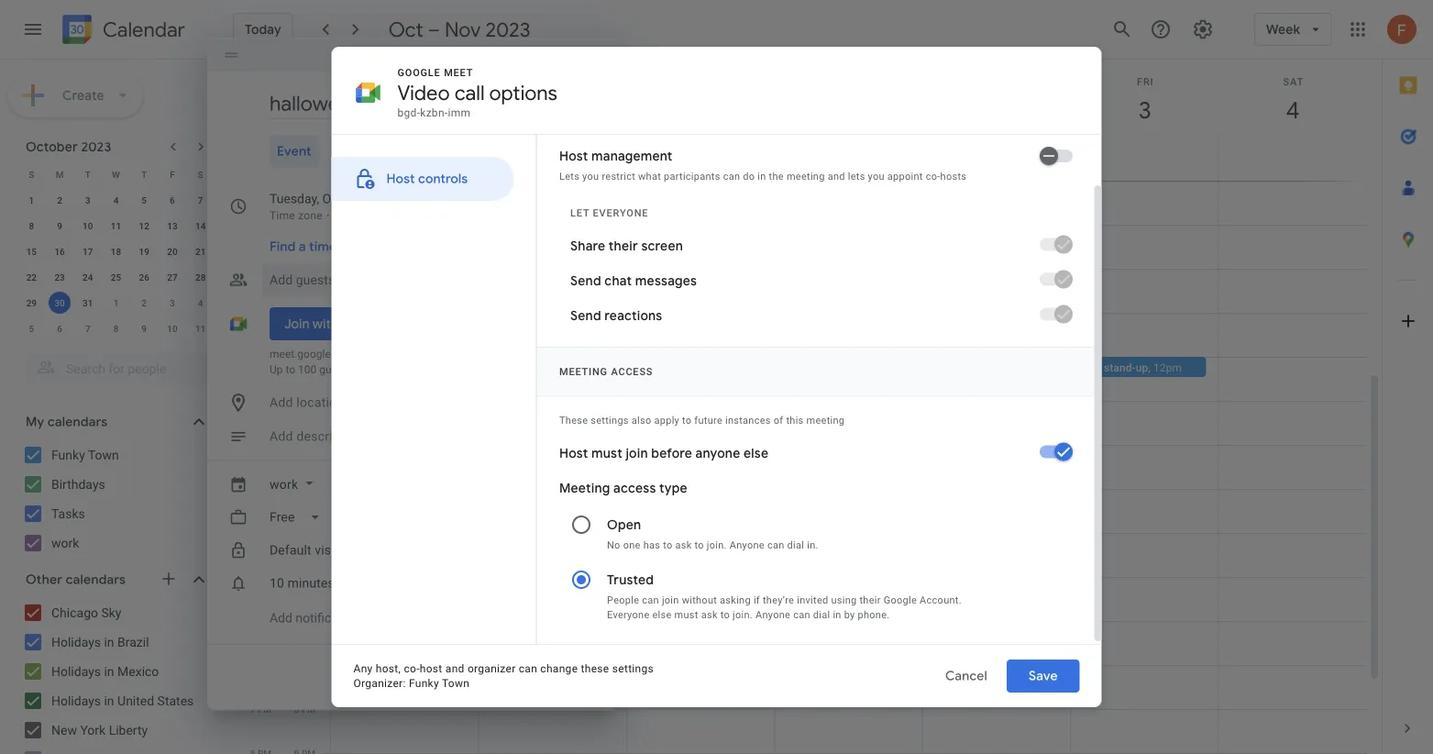 Task type: vqa. For each thing, say whether or not it's contained in the screenshot.
the right "4 PM"
yes



Task type: describe. For each thing, give the bounding box(es) containing it.
day inside 'button'
[[931, 162, 950, 175]]

cell containing saci day
[[627, 137, 775, 181]]

november 9 element
[[133, 317, 155, 339]]

row containing 1
[[17, 187, 215, 213]]

2 left 3 pm
[[250, 483, 255, 495]]

nov
[[445, 17, 481, 42]]

14 element
[[190, 215, 212, 237]]

oct
[[389, 17, 423, 42]]

appointment
[[383, 143, 464, 160]]

0 vertical spatial 4 pm
[[294, 528, 316, 539]]

4 cell from the left
[[1071, 137, 1219, 181]]

holidays in brazil
[[51, 634, 149, 650]]

office
[[708, 427, 737, 440]]

06
[[261, 142, 272, 153]]

november 6 element
[[49, 317, 71, 339]]

1 vertical spatial 12 pm
[[245, 395, 272, 406]]

9 up a
[[294, 219, 299, 230]]

event
[[277, 143, 312, 160]]

am left join on the top of page
[[258, 307, 272, 318]]

today button
[[233, 13, 293, 46]]

my calendars
[[26, 414, 108, 430]]

24
[[83, 272, 93, 283]]

pending
[[514, 140, 554, 153]]

29
[[26, 297, 37, 308]]

gmt-06
[[240, 142, 272, 153]]

halloween
[[635, 162, 687, 175]]

24 element
[[77, 266, 99, 288]]

8 pm
[[294, 704, 316, 715]]

6 for november 6 element
[[57, 323, 62, 334]]

of
[[952, 162, 963, 175]]

row containing 5
[[17, 316, 215, 341]]

november 3 element
[[161, 292, 183, 314]]

to
[[286, 363, 296, 376]]

holidays for holidays in brazil
[[51, 634, 101, 650]]

new
[[51, 722, 77, 738]]

saci day button
[[627, 137, 764, 157]]

gmt- for 06
[[240, 142, 261, 153]]

meet.google.com/bgd-kzbn-imm up to 100 guest connections
[[270, 348, 430, 376]]

other calendars list
[[4, 598, 228, 754]]

w
[[112, 169, 120, 180]]

row containing 8
[[17, 213, 215, 239]]

7 pm
[[250, 704, 272, 715]]

row containing s
[[17, 161, 215, 187]]

add notification
[[270, 611, 360, 626]]

add
[[270, 611, 293, 626]]

notification
[[296, 611, 360, 626]]

saci day halloween
[[635, 140, 687, 175]]

row containing 29
[[17, 290, 215, 316]]

25
[[111, 272, 121, 283]]

holidays in united states
[[51, 693, 194, 708]]

0 vertical spatial 11 am
[[289, 307, 316, 318]]

21
[[195, 246, 206, 257]]

sky
[[101, 605, 122, 620]]

0 vertical spatial 2023
[[486, 17, 531, 42]]

calendar
[[103, 17, 185, 43]]

find a time
[[270, 238, 337, 255]]

22
[[26, 272, 37, 283]]

8 for 8 pm
[[294, 704, 300, 715]]

join with google meet
[[284, 316, 419, 332]]

1 horizontal spatial tab list
[[1384, 60, 1434, 703]]

holidays for holidays in mexico
[[51, 664, 101, 679]]

18
[[111, 246, 121, 257]]

find
[[270, 238, 296, 255]]

day of the dead button
[[923, 159, 1060, 179]]

1 horizontal spatial 6
[[170, 194, 175, 206]]

join with google meet link
[[270, 307, 434, 340]]

8 for november 8 element
[[113, 323, 119, 334]]

2 inside november 2 element
[[142, 297, 147, 308]]

meet.google.com/bgd-
[[270, 348, 382, 361]]

brazil
[[117, 634, 149, 650]]

town
[[88, 447, 119, 462]]

in for united
[[104, 693, 114, 708]]

new york liberty
[[51, 722, 148, 738]]

a
[[299, 238, 306, 255]]

23 element
[[49, 266, 71, 288]]

25 element
[[105, 266, 127, 288]]

05
[[306, 142, 317, 153]]

task
[[334, 143, 361, 160]]

task button
[[326, 135, 368, 168]]

22 element
[[21, 266, 43, 288]]

november 5 element
[[21, 317, 43, 339]]

2 s from the left
[[198, 169, 203, 180]]

Add title text field
[[270, 90, 596, 117]]

funky
[[51, 447, 85, 462]]

10 down a
[[289, 263, 299, 274]]

gmt- for 05
[[285, 142, 306, 153]]

other calendars
[[26, 572, 126, 588]]

3 for 3 pm
[[294, 483, 300, 495]]

am down find
[[258, 263, 272, 274]]

join
[[284, 316, 310, 332]]

3 cell from the left
[[775, 137, 923, 181]]

united
[[117, 693, 154, 708]]

1 vertical spatial 11 am
[[245, 351, 272, 362]]

2 daily stand-up , 12pm from the left
[[1078, 361, 1183, 374]]

1 inside november 1 element
[[113, 297, 119, 308]]

nail for nail appointment , 9am
[[500, 229, 518, 242]]

12 inside row
[[139, 220, 149, 231]]

halloween button
[[627, 159, 764, 179]]

0 vertical spatial 10 am
[[289, 263, 316, 274]]

task
[[556, 140, 577, 153]]

1 vertical spatial 2 pm
[[250, 483, 272, 495]]

30 cell
[[46, 290, 74, 316]]

meet
[[389, 316, 419, 332]]

2 stand- from the left
[[1105, 361, 1136, 374]]

13 element
[[161, 215, 183, 237]]

1 cell from the left
[[331, 137, 479, 181]]

23
[[54, 272, 65, 283]]

am up find a time
[[302, 219, 316, 230]]

16
[[54, 246, 65, 257]]

7 for 7 pm
[[250, 704, 255, 715]]

0 horizontal spatial 9 am
[[250, 263, 272, 274]]

mexico
[[117, 664, 159, 679]]

row containing 22
[[17, 264, 215, 290]]

gmt-05
[[285, 142, 317, 153]]

saci
[[635, 140, 657, 153]]

november 10 element
[[161, 317, 183, 339]]

add notification button
[[262, 602, 367, 635]]

liberty
[[109, 722, 148, 738]]

26
[[139, 272, 149, 283]]

appointment schedule
[[383, 143, 523, 160]]

9 right 28 element
[[250, 263, 255, 274]]

1 daily from the left
[[506, 361, 530, 374]]

october 2023 grid
[[17, 161, 215, 341]]

york
[[80, 722, 106, 738]]

main drawer image
[[22, 18, 44, 40]]

2 down m
[[57, 194, 62, 206]]

day of the dead cell
[[923, 137, 1071, 181]]

15 element
[[21, 240, 43, 262]]

1 vertical spatial 12
[[289, 351, 300, 362]]

18 element
[[105, 240, 127, 262]]

november 1 element
[[105, 292, 127, 314]]

27
[[167, 272, 178, 283]]

1 daily stand-up , 12pm from the left
[[506, 361, 611, 374]]

connections
[[350, 363, 410, 376]]

google
[[341, 316, 386, 332]]

new
[[535, 145, 555, 157]]

6 pm
[[294, 616, 316, 627]]

12 element
[[133, 215, 155, 237]]

my calendars button
[[4, 407, 228, 437]]



Task type: locate. For each thing, give the bounding box(es) containing it.
1 horizontal spatial nail
[[649, 229, 667, 242]]

2 horizontal spatial 3
[[294, 483, 300, 495]]

1 inside 1 pending task button
[[505, 140, 511, 153]]

0 vertical spatial calendars
[[48, 414, 108, 430]]

6 down "30, today" element
[[57, 323, 62, 334]]

12 pm up 100
[[289, 351, 316, 362]]

5 left add
[[250, 616, 255, 627]]

10 am left join on the top of page
[[245, 307, 272, 318]]

1 horizontal spatial 3
[[170, 297, 175, 308]]

chicago sky
[[51, 605, 122, 620]]

1 12pm from the left
[[582, 361, 611, 374]]

calendars for my calendars
[[48, 414, 108, 430]]

row containing 1 pending task
[[323, 137, 1383, 181]]

calendars up chicago sky
[[66, 572, 126, 588]]

gmt- right 06
[[285, 142, 306, 153]]

0 vertical spatial in
[[104, 634, 114, 650]]

stand-
[[532, 361, 564, 374], [1105, 361, 1136, 374]]

am up up
[[258, 351, 272, 362]]

0 vertical spatial 9 am
[[294, 219, 316, 230]]

9 am up find a time
[[294, 219, 316, 230]]

12
[[139, 220, 149, 231], [289, 351, 300, 362], [245, 395, 255, 406]]

1 appointment from the left
[[521, 229, 585, 242]]

– inside halloween office party 1:30 – 2:30pm
[[678, 441, 686, 454]]

11 element
[[105, 215, 127, 237]]

1 in from the top
[[104, 634, 114, 650]]

appointment for nail appointment
[[669, 229, 733, 242]]

4 pm
[[294, 528, 316, 539], [250, 572, 272, 583]]

10 down november 3 element
[[167, 323, 178, 334]]

0 vertical spatial 7
[[198, 194, 203, 206]]

my calendars list
[[4, 440, 228, 558]]

2:30pm
[[689, 441, 726, 454]]

funky town
[[51, 447, 119, 462]]

7 up 14 element
[[198, 194, 203, 206]]

s right f
[[198, 169, 203, 180]]

1 vertical spatial day
[[931, 162, 950, 175]]

calendars for other calendars
[[66, 572, 126, 588]]

2 horizontal spatial 7
[[250, 704, 255, 715]]

appointment down new
[[521, 229, 585, 242]]

1 horizontal spatial daily
[[1078, 361, 1102, 374]]

26 element
[[133, 266, 155, 288]]

1 t from the left
[[85, 169, 91, 180]]

16 element
[[49, 240, 71, 262]]

9am left nail appointment
[[590, 229, 612, 242]]

7
[[198, 194, 203, 206], [85, 323, 90, 334], [250, 704, 255, 715]]

halloween
[[654, 427, 705, 440]]

2 vertical spatial 7
[[250, 704, 255, 715]]

9 am down find
[[250, 263, 272, 274]]

12 pm
[[289, 351, 316, 362], [245, 395, 272, 406]]

0 horizontal spatial 5 pm
[[250, 616, 272, 627]]

7 for 'november 7' element
[[85, 323, 90, 334]]

0 horizontal spatial 7
[[85, 323, 90, 334]]

7 down 31 element
[[85, 323, 90, 334]]

november 7 element
[[77, 317, 99, 339]]

with
[[313, 316, 339, 332]]

dead
[[984, 162, 1009, 175]]

0 vertical spatial 12
[[139, 220, 149, 231]]

8 right 7 pm
[[294, 704, 300, 715]]

– right oct
[[428, 17, 440, 42]]

s
[[29, 169, 34, 180], [198, 169, 203, 180]]

0 horizontal spatial –
[[428, 17, 440, 42]]

today
[[245, 21, 281, 38]]

2
[[57, 194, 62, 206], [142, 297, 147, 308], [294, 439, 300, 450], [250, 483, 255, 495]]

5 pm up add notification
[[294, 572, 316, 583]]

1 horizontal spatial 7
[[198, 194, 203, 206]]

1 vertical spatial 9 am
[[250, 263, 272, 274]]

appointment for nail appointment , 9am
[[521, 229, 585, 242]]

1 horizontal spatial gmt-
[[285, 142, 306, 153]]

1
[[505, 140, 511, 153], [29, 194, 34, 206], [113, 297, 119, 308], [294, 395, 300, 406], [250, 439, 255, 450]]

daily
[[506, 361, 530, 374], [1078, 361, 1102, 374]]

20
[[167, 246, 178, 257]]

nail appointment
[[649, 229, 733, 242]]

in left brazil
[[104, 634, 114, 650]]

grid containing 1 pending task
[[235, 60, 1383, 754]]

1 horizontal spatial 10 am
[[289, 263, 316, 274]]

2 down 26 "element"
[[142, 297, 147, 308]]

14
[[195, 220, 206, 231]]

row containing 15
[[17, 239, 215, 264]]

30, today element
[[49, 292, 71, 314]]

calendar heading
[[99, 17, 185, 43]]

2 pm left 3 pm
[[250, 483, 272, 495]]

november 8 element
[[105, 317, 127, 339]]

am down find a time
[[302, 263, 316, 274]]

appointment inside button
[[669, 229, 733, 242]]

4 pm up add
[[250, 572, 272, 583]]

day of the dead
[[931, 162, 1009, 175]]

19 element
[[133, 240, 155, 262]]

–
[[428, 17, 440, 42], [678, 441, 686, 454]]

1 horizontal spatial 9 am
[[294, 219, 316, 230]]

0 horizontal spatial 3
[[85, 194, 90, 206]]

in for mexico
[[104, 664, 114, 679]]

10 up the 17
[[83, 220, 93, 231]]

1 vertical spatial 4 pm
[[250, 572, 272, 583]]

2 vertical spatial 8
[[294, 704, 300, 715]]

1 horizontal spatial 12
[[245, 395, 255, 406]]

2 horizontal spatial 12
[[289, 351, 300, 362]]

november 11 element
[[190, 317, 212, 339]]

november 2 element
[[133, 292, 155, 314]]

5 cell from the left
[[1219, 137, 1367, 181]]

29 element
[[21, 292, 43, 314]]

0 horizontal spatial t
[[85, 169, 91, 180]]

2023 right "october"
[[81, 139, 111, 155]]

up
[[270, 363, 283, 376]]

grid
[[235, 60, 1383, 754]]

0 horizontal spatial 8
[[29, 220, 34, 231]]

other
[[26, 572, 63, 588]]

0 vertical spatial 8
[[29, 220, 34, 231]]

1 vertical spatial holidays
[[51, 664, 101, 679]]

0 horizontal spatial daily stand-up , 12pm
[[506, 361, 611, 374]]

1 horizontal spatial 5 pm
[[294, 572, 316, 583]]

2 horizontal spatial 6
[[294, 616, 300, 627]]

1 horizontal spatial ,
[[585, 229, 587, 242]]

0 horizontal spatial 11 am
[[245, 351, 272, 362]]

t
[[85, 169, 91, 180], [141, 169, 147, 180]]

0 horizontal spatial ,
[[577, 361, 579, 374]]

– down halloween
[[678, 441, 686, 454]]

2023 right nov
[[486, 17, 531, 42]]

0 horizontal spatial daily
[[506, 361, 530, 374]]

1 horizontal spatial 12 pm
[[289, 351, 316, 362]]

3 in from the top
[[104, 693, 114, 708]]

None search field
[[0, 345, 228, 385]]

1 horizontal spatial appointment
[[669, 229, 733, 242]]

up
[[564, 361, 577, 374], [1136, 361, 1149, 374]]

7 left 8 pm
[[250, 704, 255, 715]]

s left m
[[29, 169, 34, 180]]

28 element
[[190, 266, 212, 288]]

0 horizontal spatial 12 pm
[[245, 395, 272, 406]]

2 cell from the left
[[627, 137, 775, 181]]

0 vertical spatial holidays
[[51, 634, 101, 650]]

my
[[26, 414, 44, 430]]

21 element
[[190, 240, 212, 262]]

2 up from the left
[[1136, 361, 1149, 374]]

1 nail from the left
[[500, 229, 518, 242]]

0 horizontal spatial stand-
[[532, 361, 564, 374]]

0 horizontal spatial nail
[[500, 229, 518, 242]]

holidays
[[51, 634, 101, 650], [51, 664, 101, 679], [51, 693, 101, 708]]

t left the w
[[85, 169, 91, 180]]

1 pm down up
[[250, 439, 272, 450]]

20 element
[[161, 240, 183, 262]]

12 pm down up
[[245, 395, 272, 406]]

1 horizontal spatial 12pm
[[1154, 361, 1183, 374]]

1 horizontal spatial 2 pm
[[294, 439, 316, 450]]

1 pm down 100
[[294, 395, 316, 406]]

17 element
[[77, 240, 99, 262]]

3 for november 3 element
[[170, 297, 175, 308]]

nail for nail appointment
[[649, 229, 667, 242]]

8 up 15 element
[[29, 220, 34, 231]]

4
[[113, 194, 119, 206], [198, 297, 203, 308], [294, 528, 300, 539], [250, 572, 255, 583]]

5 down '29' element on the left of page
[[29, 323, 34, 334]]

0 vertical spatial 5 pm
[[294, 572, 316, 583]]

chicago
[[51, 605, 98, 620]]

1 horizontal spatial 4 pm
[[294, 528, 316, 539]]

2 holidays from the top
[[51, 664, 101, 679]]

10 element
[[77, 215, 99, 237]]

1 pm
[[294, 395, 316, 406], [250, 439, 272, 450]]

31 element
[[77, 292, 99, 314]]

november 4 element
[[190, 292, 212, 314]]

2 horizontal spatial 8
[[294, 704, 300, 715]]

0 vertical spatial day
[[659, 140, 678, 153]]

1 vertical spatial 10 am
[[245, 307, 272, 318]]

the
[[965, 162, 981, 175]]

11 am up up
[[245, 351, 272, 362]]

6 for 6 pm
[[294, 616, 300, 627]]

2 12pm from the left
[[1154, 361, 1183, 374]]

row group containing 1
[[17, 187, 215, 341]]

1 pending task button
[[479, 137, 616, 157]]

5 pm
[[294, 572, 316, 583], [250, 616, 272, 627]]

10 am down a
[[289, 263, 316, 274]]

october 2023
[[26, 139, 111, 155]]

2 vertical spatial in
[[104, 693, 114, 708]]

schedule
[[467, 143, 523, 160]]

in for brazil
[[104, 634, 114, 650]]

1 9am from the left
[[590, 229, 612, 242]]

0 horizontal spatial gmt-
[[240, 142, 261, 153]]

appointment
[[521, 229, 585, 242], [669, 229, 733, 242]]

2 appointment from the left
[[669, 229, 733, 242]]

in left 'mexico'
[[104, 664, 114, 679]]

holidays down holidays in brazil
[[51, 664, 101, 679]]

0 horizontal spatial 10 am
[[245, 307, 272, 318]]

find a time button
[[262, 230, 344, 263]]

nail
[[500, 229, 518, 242], [649, 229, 667, 242]]

30
[[54, 297, 65, 308]]

5 up 12 element
[[142, 194, 147, 206]]

1 vertical spatial 1 pm
[[250, 439, 272, 450]]

9 down november 2 element
[[142, 323, 147, 334]]

9am button
[[923, 225, 1059, 245]]

appointment down halloween button
[[669, 229, 733, 242]]

0 horizontal spatial 1 pm
[[250, 439, 272, 450]]

party
[[740, 427, 765, 440]]

1 pending task
[[505, 140, 577, 153]]

6 inside grid
[[294, 616, 300, 627]]

in left united
[[104, 693, 114, 708]]

birthdays
[[51, 477, 105, 492]]

0 vertical spatial 12 pm
[[289, 351, 316, 362]]

holidays up "new"
[[51, 693, 101, 708]]

9 up 16 'element' at left top
[[57, 220, 62, 231]]

4 pm down 3 pm
[[294, 528, 316, 539]]

1 vertical spatial 3
[[170, 297, 175, 308]]

row
[[323, 137, 1383, 181], [17, 161, 215, 187], [17, 187, 215, 213], [17, 213, 215, 239], [17, 239, 215, 264], [17, 264, 215, 290], [17, 290, 215, 316], [17, 316, 215, 341]]

calendar element
[[59, 11, 185, 51]]

0 horizontal spatial 6
[[57, 323, 62, 334]]

tab list containing event
[[222, 135, 596, 168]]

6 up 13 element
[[170, 194, 175, 206]]

0 horizontal spatial 2023
[[81, 139, 111, 155]]

2 vertical spatial 6
[[294, 616, 300, 627]]

calendars
[[48, 414, 108, 430], [66, 572, 126, 588]]

1 horizontal spatial up
[[1136, 361, 1149, 374]]

nail appointment button
[[626, 224, 763, 313]]

holidays for holidays in united states
[[51, 693, 101, 708]]

oct – nov 2023
[[389, 17, 531, 42]]

3 holidays from the top
[[51, 693, 101, 708]]

13
[[167, 220, 178, 231]]

1 stand- from the left
[[532, 361, 564, 374]]

time
[[309, 238, 337, 255]]

am up meet.google.com/bgd-
[[302, 307, 316, 318]]

0 horizontal spatial 9am
[[590, 229, 612, 242]]

m
[[56, 169, 64, 180]]

1 horizontal spatial 9am
[[1034, 229, 1057, 242]]

1 vertical spatial calendars
[[66, 572, 126, 588]]

6 right add
[[294, 616, 300, 627]]

cell
[[331, 137, 479, 181], [627, 137, 775, 181], [775, 137, 923, 181], [1071, 137, 1219, 181], [1219, 137, 1367, 181]]

1 horizontal spatial stand-
[[1105, 361, 1136, 374]]

1 horizontal spatial 1 pm
[[294, 395, 316, 406]]

0 horizontal spatial 4 pm
[[250, 572, 272, 583]]

2 t from the left
[[141, 169, 147, 180]]

5
[[142, 194, 147, 206], [29, 323, 34, 334], [294, 572, 300, 583], [250, 616, 255, 627]]

9 inside november 9 element
[[142, 323, 147, 334]]

tab list
[[1384, 60, 1434, 703], [222, 135, 596, 168]]

2 9am from the left
[[1034, 229, 1057, 242]]

1 horizontal spatial day
[[931, 162, 950, 175]]

guest
[[320, 363, 347, 376]]

19
[[139, 246, 149, 257]]

5 up add notification
[[294, 572, 300, 583]]

0 horizontal spatial up
[[564, 361, 577, 374]]

0 vertical spatial 2 pm
[[294, 439, 316, 450]]

1 vertical spatial in
[[104, 664, 114, 679]]

8
[[29, 220, 34, 231], [113, 323, 119, 334], [294, 704, 300, 715]]

2 up 3 pm
[[294, 439, 300, 450]]

2 gmt- from the left
[[285, 142, 306, 153]]

0 vertical spatial 6
[[170, 194, 175, 206]]

9am inside button
[[1034, 229, 1057, 242]]

2 pm up 3 pm
[[294, 439, 316, 450]]

gmt-
[[240, 142, 261, 153], [285, 142, 306, 153]]

5 pm left 6 pm
[[250, 616, 272, 627]]

1 s from the left
[[29, 169, 34, 180]]

day inside "saci day halloween"
[[659, 140, 678, 153]]

1 horizontal spatial 2023
[[486, 17, 531, 42]]

1 vertical spatial 6
[[57, 323, 62, 334]]

2 daily from the left
[[1078, 361, 1102, 374]]

work
[[51, 535, 79, 550]]

1 holidays from the top
[[51, 634, 101, 650]]

states
[[157, 693, 194, 708]]

0 vertical spatial –
[[428, 17, 440, 42]]

2 horizontal spatial ,
[[1149, 361, 1151, 374]]

nail inside nail appointment button
[[649, 229, 667, 242]]

1 horizontal spatial –
[[678, 441, 686, 454]]

other calendars button
[[4, 565, 228, 595]]

nail down halloween
[[649, 229, 667, 242]]

1 vertical spatial 5 pm
[[250, 616, 272, 627]]

8 down november 1 element
[[113, 323, 119, 334]]

halloween office party 1:30 – 2:30pm
[[654, 427, 765, 454]]

1 vertical spatial 7
[[85, 323, 90, 334]]

t left f
[[141, 169, 147, 180]]

0 horizontal spatial 12
[[139, 220, 149, 231]]

day left the of
[[931, 162, 950, 175]]

28
[[195, 272, 206, 283]]

1 gmt- from the left
[[240, 142, 261, 153]]

gmt- left event button
[[240, 142, 261, 153]]

row group
[[17, 187, 215, 341]]

1 up from the left
[[564, 361, 577, 374]]

2 vertical spatial holidays
[[51, 693, 101, 708]]

1:30
[[654, 441, 676, 454]]

0 horizontal spatial 12pm
[[582, 361, 611, 374]]

calendars up "funky town"
[[48, 414, 108, 430]]

0 horizontal spatial appointment
[[521, 229, 585, 242]]

nail down "schedule"
[[500, 229, 518, 242]]

3
[[85, 194, 90, 206], [170, 297, 175, 308], [294, 483, 300, 495]]

8 inside grid
[[294, 704, 300, 715]]

day
[[659, 140, 678, 153], [931, 162, 950, 175]]

nail appointment , 9am
[[500, 229, 612, 242]]

15
[[26, 246, 37, 257]]

12pm
[[582, 361, 611, 374], [1154, 361, 1183, 374]]

0 horizontal spatial tab list
[[222, 135, 596, 168]]

27 element
[[161, 266, 183, 288]]

9am
[[590, 229, 612, 242], [1034, 229, 1057, 242]]

f
[[170, 169, 175, 180]]

17
[[83, 246, 93, 257]]

0 horizontal spatial day
[[659, 140, 678, 153]]

31
[[83, 297, 93, 308]]

holidays down chicago
[[51, 634, 101, 650]]

1 vertical spatial –
[[678, 441, 686, 454]]

0 horizontal spatial 2 pm
[[250, 483, 272, 495]]

new element
[[530, 143, 560, 158]]

9am down day of the dead 'button' at top
[[1034, 229, 1057, 242]]

0 vertical spatial 3
[[85, 194, 90, 206]]

2 vertical spatial 12
[[245, 395, 255, 406]]

holidays in mexico
[[51, 664, 159, 679]]

11 am up meet.google.com/bgd-
[[289, 307, 316, 318]]

10 left join on the top of page
[[245, 307, 255, 318]]

0 vertical spatial 1 pm
[[294, 395, 316, 406]]

2 vertical spatial 3
[[294, 483, 300, 495]]

2 in from the top
[[104, 664, 114, 679]]

event button
[[270, 135, 319, 168]]

2 nail from the left
[[649, 229, 667, 242]]

day right 'saci'
[[659, 140, 678, 153]]



